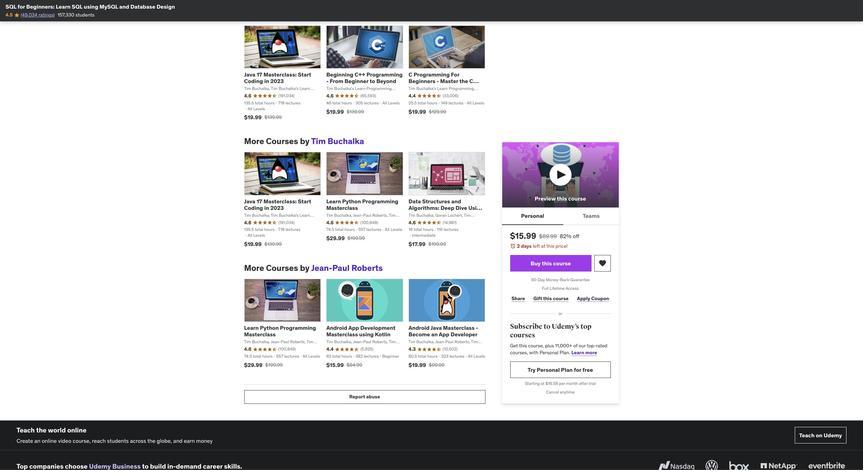 Task type: locate. For each thing, give the bounding box(es) containing it.
levels
[[388, 100, 400, 105], [473, 100, 485, 105], [253, 106, 265, 111], [391, 227, 403, 232], [253, 233, 265, 238], [309, 354, 320, 359], [474, 354, 486, 359]]

(5,925)
[[361, 347, 374, 352]]

1 17 from the top
[[257, 71, 262, 78]]

0 horizontal spatial $15.99
[[327, 362, 344, 369]]

for up (49,034 at the top
[[18, 3, 25, 10]]

0 vertical spatial 719 lectures all levels
[[248, 100, 301, 111]]

app up (10,502)
[[439, 331, 450, 338]]

roberts,
[[373, 213, 388, 218], [290, 339, 306, 345], [455, 339, 471, 345]]

tab list
[[502, 208, 619, 225]]

all levels for 100849 reviews element for the top learn python programming masterclass link
[[385, 227, 403, 232]]

- for beginning
[[327, 78, 329, 85]]

android java masterclass - become an app developer link
[[409, 325, 479, 338]]

191034 reviews element for beginning c++ programming - from beginner to beyond
[[279, 93, 295, 99]]

1 horizontal spatial 557
[[359, 227, 366, 232]]

learn python programming masterclass tim buchalka, jean-paul roberts, tim buchalka's learn programming academy
[[327, 198, 402, 224], [244, 325, 320, 350]]

1 vertical spatial java 17 masterclass: start coding in 2023 link
[[244, 198, 311, 211]]

2 java 17 masterclass: start coding in 2023 link from the top
[[244, 198, 311, 211]]

1 horizontal spatial learn python programming masterclass link
[[327, 198, 399, 211]]

gift this course link
[[532, 292, 571, 306]]

academy, inside tim buchalka's learn programming academy, jason fedin
[[409, 92, 427, 97]]

this for gift
[[544, 295, 552, 302]]

start for masterclass
[[298, 198, 311, 205]]

$109.99
[[429, 241, 446, 247]]

0 horizontal spatial teach
[[17, 426, 35, 434]]

4.4 for android app development masterclass using kotlin
[[327, 346, 334, 352]]

1 horizontal spatial to
[[544, 322, 551, 331]]

1 vertical spatial 2023
[[271, 204, 284, 211]]

paul inside android java masterclass - become an app developer tim buchalka, jean-paul roberts, tim buchalka's learn programming academy
[[446, 339, 454, 345]]

0 horizontal spatial for
[[18, 3, 25, 10]]

java 17 masterclass: start coding in 2023 tim buchalka, tim buchalka's learn programming academy for learn python programming masterclass
[[244, 198, 311, 224]]

557 for left learn python programming masterclass link
[[276, 354, 283, 359]]

at left the $16.58
[[541, 381, 545, 386]]

using
[[84, 3, 98, 10], [359, 331, 374, 338]]

academy,
[[327, 92, 344, 97], [409, 92, 427, 97]]

structures
[[422, 198, 451, 205]]

17 for masterclass
[[257, 198, 262, 205]]

teach the world online create an online video course, reach students across the globe, and earn money
[[17, 426, 213, 444]]

courses,
[[511, 350, 529, 356]]

135.5 total hours
[[244, 100, 275, 105], [244, 227, 275, 232]]

java inside android java masterclass - become an app developer tim buchalka, jean-paul roberts, tim buchalka's learn programming academy
[[431, 325, 442, 331]]

1 135.5 from the top
[[244, 100, 254, 105]]

anytime
[[560, 390, 575, 395]]

buchalka's inside android java masterclass - become an app developer tim buchalka, jean-paul roberts, tim buchalka's learn programming academy
[[409, 345, 429, 350]]

16
[[409, 227, 413, 232]]

lectures inside 116 lectures intermediate
[[444, 227, 459, 232]]

data
[[409, 198, 421, 205]]

4.6
[[244, 93, 252, 99], [327, 93, 334, 99], [244, 220, 252, 226], [327, 220, 334, 226], [409, 220, 416, 226], [244, 346, 252, 352]]

course, right "video"
[[73, 437, 91, 444]]

this inside get this course, plus 11,000+ of our top-rated courses, with personal plan.
[[519, 343, 527, 349]]

4.4 up 62
[[327, 346, 334, 352]]

0 vertical spatial 2023
[[271, 78, 284, 85]]

0 horizontal spatial 74.5 total hours
[[244, 354, 273, 359]]

0 horizontal spatial students
[[76, 12, 95, 18]]

$15.99 $89.99 82% off
[[511, 231, 580, 241]]

1 coding from the top
[[244, 78, 263, 85]]

0 horizontal spatial 557
[[276, 354, 283, 359]]

0 vertical spatial 74.5
[[327, 227, 334, 232]]

1 courses from the top
[[266, 136, 298, 147]]

c up language
[[409, 71, 413, 78]]

or
[[559, 311, 563, 316]]

for left "free"
[[574, 366, 582, 373]]

course, up 'with'
[[529, 343, 544, 349]]

0 vertical spatial 719
[[278, 100, 285, 105]]

teach on udemy
[[800, 432, 843, 439]]

1 horizontal spatial $29.99 $199.99
[[327, 235, 365, 242]]

learn python programming masterclass tim buchalka, jean-paul roberts, tim buchalka's learn programming academy for the top learn python programming masterclass link
[[327, 198, 402, 224]]

python for left learn python programming masterclass link
[[260, 325, 279, 331]]

levels for left learn python programming masterclass link
[[309, 354, 320, 359]]

0 vertical spatial learn python programming masterclass link
[[327, 198, 399, 211]]

1 horizontal spatial roberts,
[[373, 213, 388, 218]]

android for android app development masterclass using kotlin
[[327, 325, 348, 331]]

an inside android java masterclass - become an app developer tim buchalka, jean-paul roberts, tim buchalka's learn programming academy
[[432, 331, 438, 338]]

masterclass
[[327, 204, 358, 211], [443, 325, 475, 331], [244, 331, 276, 338], [327, 331, 358, 338]]

this right the preview
[[557, 195, 567, 202]]

719 for $19.99
[[278, 100, 285, 105]]

135.5 total hours for $19.99
[[244, 100, 275, 105]]

$139.99
[[347, 109, 364, 115], [265, 114, 282, 121], [265, 241, 282, 247]]

$15.99 down 62 total hours
[[327, 362, 344, 369]]

2 by from the top
[[300, 263, 310, 273]]

0 horizontal spatial $29.99
[[244, 362, 263, 369]]

roberts, for left learn python programming masterclass link
[[290, 339, 306, 345]]

17 for -
[[257, 71, 262, 78]]

an right create
[[34, 437, 40, 444]]

for
[[451, 71, 460, 78]]

an for the
[[34, 437, 40, 444]]

all levels right 323 lectures
[[468, 354, 486, 359]]

android inside android java masterclass - become an app developer tim buchalka, jean-paul roberts, tim buchalka's learn programming academy
[[409, 325, 430, 331]]

android inside android app development masterclass using kotlin
[[327, 325, 348, 331]]

1 horizontal spatial android
[[409, 325, 430, 331]]

82%
[[560, 233, 572, 240]]

more courses by jean-paul roberts
[[244, 263, 383, 273]]

1 vertical spatial 191034 reviews element
[[279, 220, 295, 226]]

2 719 from the top
[[278, 227, 285, 232]]

1 academy, from the left
[[327, 92, 344, 97]]

2 masterclass: from the top
[[264, 198, 297, 205]]

beginners:
[[26, 3, 55, 10]]

personal up the $16.58
[[537, 366, 560, 373]]

62 total hours
[[327, 354, 352, 359]]

all levels right 149 lectures
[[467, 100, 485, 105]]

74.5 total hours for the top learn python programming masterclass link
[[327, 227, 355, 232]]

course, inside the teach the world online create an online video course, reach students across the globe, and earn money
[[73, 437, 91, 444]]

1 vertical spatial an
[[34, 437, 40, 444]]

this right buy at the bottom right of page
[[542, 260, 552, 267]]

$19.99 for 149 lectures
[[409, 108, 426, 115]]

1 vertical spatial and
[[452, 198, 462, 205]]

2 horizontal spatial -
[[476, 325, 479, 331]]

(33,006)
[[443, 93, 459, 98]]

all for the top learn python programming masterclass link
[[385, 227, 390, 232]]

$19.99
[[327, 108, 344, 115], [409, 108, 426, 115], [244, 114, 262, 121], [244, 241, 262, 248], [409, 362, 426, 369]]

1 by from the top
[[300, 136, 310, 147]]

0 horizontal spatial python
[[260, 325, 279, 331]]

the left 'world'
[[36, 426, 47, 434]]

2 sql from the left
[[72, 3, 83, 10]]

719 lectures all levels
[[248, 100, 301, 111], [248, 227, 301, 238]]

wishlist image
[[599, 259, 607, 268]]

2 2023 from the top
[[271, 204, 284, 211]]

0 vertical spatial $15.99
[[511, 231, 537, 241]]

2 17 from the top
[[257, 198, 262, 205]]

beginner left 60.5
[[383, 354, 399, 359]]

1 vertical spatial students
[[107, 437, 129, 444]]

design
[[157, 3, 175, 10]]

all levels left 62
[[303, 354, 320, 359]]

2 coding from the top
[[244, 204, 263, 211]]

total for 14981 reviews "element"
[[414, 227, 422, 232]]

0 vertical spatial to
[[370, 78, 375, 85]]

1 android from the left
[[327, 325, 348, 331]]

this up courses, in the bottom right of the page
[[519, 343, 527, 349]]

1 more from the top
[[244, 136, 264, 147]]

academy inside 'tim buchalka, goran lochert, tim buchalka's learn programming academy'
[[467, 219, 484, 224]]

course
[[569, 195, 587, 202], [554, 260, 571, 267], [553, 295, 569, 302]]

1 vertical spatial $29.99
[[244, 362, 263, 369]]

c right for
[[470, 78, 474, 85]]

1 vertical spatial course
[[554, 260, 571, 267]]

this right gift
[[544, 295, 552, 302]]

academy, down language
[[409, 92, 427, 97]]

programming inside android java masterclass - become an app developer tim buchalka, jean-paul roberts, tim buchalka's learn programming academy
[[441, 345, 466, 350]]

0 vertical spatial learn python programming masterclass tim buchalka, jean-paul roberts, tim buchalka's learn programming academy
[[327, 198, 402, 224]]

and up lochert,
[[452, 198, 462, 205]]

1 vertical spatial 135.5 total hours
[[244, 227, 275, 232]]

1 vertical spatial 17
[[257, 198, 262, 205]]

135.5 for $29.99
[[244, 227, 254, 232]]

at right left
[[542, 243, 546, 249]]

0 horizontal spatial 100849 reviews element
[[279, 347, 296, 352]]

the right for
[[460, 78, 469, 85]]

java 17 masterclass: start coding in 2023 link for learn
[[244, 198, 311, 211]]

starting
[[525, 381, 540, 386]]

2 start from the top
[[298, 198, 311, 205]]

lifetime
[[550, 286, 565, 291]]

buchalka, inside android java masterclass - become an app developer tim buchalka, jean-paul roberts, tim buchalka's learn programming academy
[[417, 339, 435, 345]]

java 17 masterclass: start coding in 2023 link for beginning
[[244, 71, 311, 85]]

start for -
[[298, 71, 311, 78]]

using inside android app development masterclass using kotlin
[[359, 331, 374, 338]]

$15.99
[[511, 231, 537, 241], [327, 362, 344, 369]]

course down lifetime
[[553, 295, 569, 302]]

2023
[[271, 78, 284, 85], [271, 204, 284, 211]]

per
[[560, 381, 566, 386]]

to up mitropoulos
[[370, 78, 375, 85]]

the left 'globe,'
[[147, 437, 156, 444]]

2 more from the top
[[244, 263, 264, 273]]

buchalka's inside 'tim buchalka, goran lochert, tim buchalka's learn programming academy'
[[409, 219, 429, 224]]

1 horizontal spatial course,
[[529, 343, 544, 349]]

0 vertical spatial start
[[298, 71, 311, 78]]

android app development masterclass using kotlin link
[[327, 325, 396, 338]]

1 vertical spatial coding
[[244, 204, 263, 211]]

all levels left 16
[[385, 227, 403, 232]]

dive
[[456, 204, 468, 211]]

teach up create
[[17, 426, 35, 434]]

using
[[469, 204, 484, 211]]

1 vertical spatial 557
[[276, 354, 283, 359]]

2 719 lectures all levels from the top
[[248, 227, 301, 238]]

database
[[130, 3, 155, 10]]

0 horizontal spatial learn python programming masterclass tim buchalka, jean-paul roberts, tim buchalka's learn programming academy
[[244, 325, 320, 350]]

100849 reviews element
[[361, 220, 378, 226], [279, 347, 296, 352]]

learn inside beginning c++ programming - from beginner to beyond tim buchalka's learn programming academy, dr. frank mitropoulos
[[355, 86, 366, 91]]

total for 65593 reviews element
[[332, 100, 341, 105]]

coding
[[244, 78, 263, 85], [244, 204, 263, 211]]

0 horizontal spatial academy,
[[327, 92, 344, 97]]

(49,034
[[21, 12, 37, 18]]

2 academy, from the left
[[409, 92, 427, 97]]

personal inside button
[[522, 212, 545, 219]]

0 vertical spatial $199.99
[[348, 235, 365, 241]]

to
[[370, 78, 375, 85], [544, 322, 551, 331]]

(14,981)
[[443, 220, 457, 225]]

0 vertical spatial personal
[[522, 212, 545, 219]]

total for 10502 reviews element
[[418, 354, 427, 359]]

courses for jean-paul roberts
[[266, 263, 298, 273]]

74.5 total hours for left learn python programming masterclass link
[[244, 354, 273, 359]]

1 vertical spatial at
[[541, 381, 545, 386]]

0 vertical spatial by
[[300, 136, 310, 147]]

1 java 17 masterclass: start coding in 2023 link from the top
[[244, 71, 311, 85]]

report
[[350, 394, 365, 400]]

this for preview
[[557, 195, 567, 202]]

2 191034 reviews element from the top
[[279, 220, 295, 226]]

$15.99 up days
[[511, 231, 537, 241]]

buy this course
[[531, 260, 571, 267]]

0 horizontal spatial app
[[349, 325, 359, 331]]

for
[[18, 3, 25, 10], [574, 366, 582, 373]]

hours for the 191034 reviews element for beginning c++ programming - from beginner to beyond
[[264, 100, 275, 105]]

course up back
[[554, 260, 571, 267]]

tab list containing personal
[[502, 208, 619, 225]]

0 horizontal spatial 4.4
[[327, 346, 334, 352]]

557
[[359, 227, 366, 232], [276, 354, 283, 359]]

by for tim
[[300, 136, 310, 147]]

(191,034) for masterclass
[[279, 220, 295, 225]]

191034 reviews element for learn python programming masterclass
[[279, 220, 295, 226]]

2 horizontal spatial roberts,
[[455, 339, 471, 345]]

557 lectures for left learn python programming masterclass link
[[276, 354, 299, 359]]

1 vertical spatial courses
[[266, 263, 298, 273]]

lectures for left learn python programming masterclass link
[[284, 354, 299, 359]]

1 horizontal spatial python
[[342, 198, 361, 205]]

students inside the teach the world online create an online video course, reach students across the globe, and earn money
[[107, 437, 129, 444]]

buchalka
[[328, 136, 364, 147]]

0 vertical spatial $29.99 $199.99
[[327, 235, 365, 242]]

masterclass: for masterclass
[[264, 198, 297, 205]]

1 vertical spatial java 17 masterclass: start coding in 2023 tim buchalka, tim buchalka's learn programming academy
[[244, 198, 311, 224]]

1 vertical spatial personal
[[540, 350, 559, 356]]

1 horizontal spatial sql
[[72, 3, 83, 10]]

1 719 lectures all levels from the top
[[248, 100, 301, 111]]

2 android from the left
[[409, 325, 430, 331]]

0 vertical spatial course
[[569, 195, 587, 202]]

buchalka, inside 'tim buchalka, goran lochert, tim buchalka's learn programming academy'
[[417, 213, 435, 218]]

0 vertical spatial using
[[84, 3, 98, 10]]

learn inside android java masterclass - become an app developer tim buchalka, jean-paul roberts, tim buchalka's learn programming academy
[[430, 345, 440, 350]]

teach inside the teach the world online create an online video course, reach students across the globe, and earn money
[[17, 426, 35, 434]]

1 horizontal spatial app
[[439, 331, 450, 338]]

2 in from the top
[[264, 204, 269, 211]]

2 courses from the top
[[266, 263, 298, 273]]

1 vertical spatial python
[[260, 325, 279, 331]]

0 vertical spatial course,
[[529, 343, 544, 349]]

2 135.5 from the top
[[244, 227, 254, 232]]

1 vertical spatial to
[[544, 322, 551, 331]]

1 vertical spatial $15.99
[[327, 362, 344, 369]]

0 vertical spatial 191034 reviews element
[[279, 93, 295, 99]]

0 horizontal spatial $29.99 $199.99
[[244, 362, 283, 369]]

apply
[[577, 295, 591, 302]]

4.6 for java 17 masterclass: start coding in 2023 link corresponding to learn
[[244, 220, 252, 226]]

using up 157,330 students
[[84, 3, 98, 10]]

1 horizontal spatial for
[[574, 366, 582, 373]]

149 lectures
[[441, 100, 464, 105]]

lectures for c programming for beginners - master the c language link
[[449, 100, 464, 105]]

roberts, for the top learn python programming masterclass link
[[373, 213, 388, 218]]

online down 'world'
[[42, 437, 57, 444]]

1 719 from the top
[[278, 100, 285, 105]]

to left the udemy's
[[544, 322, 551, 331]]

1 vertical spatial (191,034)
[[279, 220, 295, 225]]

1 vertical spatial 4.4
[[327, 346, 334, 352]]

382 lectures
[[356, 354, 379, 359]]

$139.99 for learn
[[265, 241, 282, 247]]

1 horizontal spatial teach
[[800, 432, 815, 439]]

personal
[[522, 212, 545, 219], [540, 350, 559, 356], [537, 366, 560, 373]]

2 (191,034) from the top
[[279, 220, 295, 225]]

masterclass: for -
[[264, 71, 297, 78]]

0 vertical spatial 74.5 total hours
[[327, 227, 355, 232]]

0 horizontal spatial sql
[[6, 3, 16, 10]]

hours for the 191034 reviews element for learn python programming masterclass
[[264, 227, 275, 232]]

lectures for the 'beginning c++ programming - from beginner to beyond' link
[[364, 100, 379, 105]]

jean-
[[353, 213, 364, 218], [311, 263, 333, 273], [271, 339, 281, 345], [436, 339, 446, 345]]

1 masterclass: from the top
[[264, 71, 297, 78]]

$129.99
[[429, 109, 447, 115]]

eventbrite image
[[808, 459, 847, 470]]

java 17 masterclass: start coding in 2023 tim buchalka, tim buchalka's learn programming academy
[[244, 71, 311, 97], [244, 198, 311, 224]]

719 for $29.99
[[278, 227, 285, 232]]

an
[[432, 331, 438, 338], [34, 437, 40, 444]]

0 vertical spatial java 17 masterclass: start coding in 2023 link
[[244, 71, 311, 85]]

0 horizontal spatial course,
[[73, 437, 91, 444]]

0 vertical spatial $29.99
[[327, 235, 345, 242]]

116
[[437, 227, 443, 232]]

android up 4.3
[[409, 325, 430, 331]]

levels for the android java masterclass - become an app developer link
[[474, 354, 486, 359]]

all levels down mitropoulos
[[383, 100, 400, 105]]

719 lectures all levels for $19.99
[[248, 100, 301, 111]]

1 horizontal spatial and
[[173, 437, 183, 444]]

1 horizontal spatial $15.99
[[511, 231, 537, 241]]

0 vertical spatial 100849 reviews element
[[361, 220, 378, 226]]

25.5
[[409, 100, 417, 105]]

buchalka's inside tim buchalka's learn programming academy
[[328, 0, 371, 10]]

1 java 17 masterclass: start coding in 2023 tim buchalka, tim buchalka's learn programming academy from the top
[[244, 71, 311, 97]]

0 vertical spatial java 17 masterclass: start coding in 2023 tim buchalka, tim buchalka's learn programming academy
[[244, 71, 311, 97]]

0 horizontal spatial beginner
[[345, 78, 369, 85]]

personal down plus
[[540, 350, 559, 356]]

1 horizontal spatial learn python programming masterclass tim buchalka, jean-paul roberts, tim buchalka's learn programming academy
[[327, 198, 402, 224]]

2 java 17 masterclass: start coding in 2023 tim buchalka, tim buchalka's learn programming academy from the top
[[244, 198, 311, 224]]

all for the 'beginning c++ programming - from beginner to beyond' link
[[383, 100, 387, 105]]

app left development
[[349, 325, 359, 331]]

learn python programming masterclass link
[[327, 198, 399, 211], [244, 325, 316, 338]]

and inside the data structures and algorithms:  deep dive using java
[[452, 198, 462, 205]]

0 horizontal spatial roberts,
[[290, 339, 306, 345]]

0 vertical spatial 557
[[359, 227, 366, 232]]

buchalka's inside beginning c++ programming - from beginner to beyond tim buchalka's learn programming academy, dr. frank mitropoulos
[[334, 86, 354, 91]]

1 191034 reviews element from the top
[[279, 93, 295, 99]]

box image
[[728, 459, 751, 470]]

android up 62 total hours
[[327, 325, 348, 331]]

course for gift this course
[[553, 295, 569, 302]]

191034 reviews element
[[279, 93, 295, 99], [279, 220, 295, 226]]

dr.
[[345, 92, 351, 97]]

all for c programming for beginners - master the c language link
[[467, 100, 472, 105]]

1 horizontal spatial (100,849)
[[361, 220, 378, 225]]

and right mysql on the left top
[[119, 3, 129, 10]]

0 vertical spatial 135.5
[[244, 100, 254, 105]]

1 horizontal spatial academy,
[[409, 92, 427, 97]]

$29.99 $199.99 for the top learn python programming masterclass link
[[327, 235, 365, 242]]

1 horizontal spatial students
[[107, 437, 129, 444]]

sql up 4.5
[[6, 3, 16, 10]]

1 vertical spatial in
[[264, 204, 269, 211]]

beginner up frank
[[345, 78, 369, 85]]

plan
[[561, 366, 573, 373]]

1 (191,034) from the top
[[279, 93, 295, 98]]

an inside the teach the world online create an online video course, reach students across the globe, and earn money
[[34, 437, 40, 444]]

learn python programming masterclass tim buchalka, jean-paul roberts, tim buchalka's learn programming academy for left learn python programming masterclass link
[[244, 325, 320, 350]]

1 vertical spatial (100,849)
[[279, 347, 296, 352]]

1 vertical spatial for
[[574, 366, 582, 373]]

0 vertical spatial and
[[119, 3, 129, 10]]

25.5 total hours
[[409, 100, 438, 105]]

academy, up 46 total hours
[[327, 92, 344, 97]]

1 135.5 total hours from the top
[[244, 100, 275, 105]]

an right become
[[432, 331, 438, 338]]

sql
[[6, 3, 16, 10], [72, 3, 83, 10]]

the inside c programming for beginners - master the c language
[[460, 78, 469, 85]]

all levels for 33006 reviews element
[[467, 100, 485, 105]]

total for 33006 reviews element
[[418, 100, 426, 105]]

fedin
[[439, 92, 449, 97]]

4.4 up 25.5
[[409, 93, 416, 99]]

learn more
[[572, 350, 598, 356]]

money-
[[546, 277, 560, 283]]

0 vertical spatial students
[[76, 12, 95, 18]]

tim inside beginning c++ programming - from beginner to beyond tim buchalka's learn programming academy, dr. frank mitropoulos
[[327, 86, 333, 91]]

tim buchalka's learn programming academy link
[[244, 0, 451, 20]]

1 2023 from the top
[[271, 78, 284, 85]]

students down sql for beginners: learn sql using mysql and database design
[[76, 12, 95, 18]]

total for the 191034 reviews element for learn python programming masterclass
[[255, 227, 263, 232]]

course, inside get this course, plus 11,000+ of our top-rated courses, with personal plan.
[[529, 343, 544, 349]]

intermediate
[[412, 233, 436, 238]]

0 vertical spatial courses
[[266, 136, 298, 147]]

lectures for android app development masterclass using kotlin link
[[364, 354, 379, 359]]

course up teams
[[569, 195, 587, 202]]

tim buchalka, goran lochert, tim buchalka's learn programming academy
[[409, 213, 484, 224]]

1 vertical spatial 100849 reviews element
[[279, 347, 296, 352]]

tim buchalka's learn programming academy, jason fedin
[[409, 86, 474, 97]]

all levels for left learn python programming masterclass link's 100849 reviews element
[[303, 354, 320, 359]]

0 horizontal spatial -
[[327, 78, 329, 85]]

$19.99 for 323 lectures
[[409, 362, 426, 369]]

students right reach in the left of the page
[[107, 437, 129, 444]]

students
[[76, 12, 95, 18], [107, 437, 129, 444]]

total
[[255, 100, 263, 105], [332, 100, 341, 105], [418, 100, 426, 105], [255, 227, 263, 232], [335, 227, 344, 232], [414, 227, 422, 232], [253, 354, 261, 359], [332, 354, 341, 359], [418, 354, 427, 359]]

android for android java masterclass - become an app developer tim buchalka, jean-paul roberts, tim buchalka's learn programming academy
[[409, 325, 430, 331]]

1 in from the top
[[264, 78, 269, 85]]

1 start from the top
[[298, 71, 311, 78]]

teach left on
[[800, 432, 815, 439]]

$15.99 for $15.99 $89.99 82% off
[[511, 231, 537, 241]]

online up "video"
[[67, 426, 87, 434]]

using up (5,925)
[[359, 331, 374, 338]]

0 horizontal spatial to
[[370, 78, 375, 85]]

2 135.5 total hours from the top
[[244, 227, 275, 232]]

personal down the preview
[[522, 212, 545, 219]]

- inside beginning c++ programming - from beginner to beyond tim buchalka's learn programming academy, dr. frank mitropoulos
[[327, 78, 329, 85]]

1 horizontal spatial 74.5 total hours
[[327, 227, 355, 232]]

2 vertical spatial the
[[147, 437, 156, 444]]

- inside android java masterclass - become an app developer tim buchalka, jean-paul roberts, tim buchalka's learn programming academy
[[476, 325, 479, 331]]

sql up 157,330 students
[[72, 3, 83, 10]]

1 horizontal spatial $199.99
[[348, 235, 365, 241]]

and left earn
[[173, 437, 183, 444]]



Task type: vqa. For each thing, say whether or not it's contained in the screenshot.
Programming in the the Android Java Masterclass - Become an App Developer Tim Buchalka, Jean-Paul Roberts, Tim Buchalka's Learn Programming Academy
yes



Task type: describe. For each thing, give the bounding box(es) containing it.
ratings)
[[39, 12, 55, 18]]

create
[[17, 437, 33, 444]]

2023 for learn
[[271, 204, 284, 211]]

14981 reviews element
[[443, 220, 457, 226]]

$139.99 for beginning
[[265, 114, 282, 121]]

lochert,
[[448, 213, 463, 218]]

beginner inside beginning c++ programming - from beginner to beyond tim buchalka's learn programming academy, dr. frank mitropoulos
[[345, 78, 369, 85]]

video
[[58, 437, 71, 444]]

buy this course button
[[511, 255, 592, 272]]

free
[[583, 366, 594, 373]]

0 horizontal spatial the
[[36, 426, 47, 434]]

1 horizontal spatial online
[[67, 426, 87, 434]]

$19.99 $139.99 for beginning c++ programming - from beginner to beyond
[[244, 114, 282, 121]]

100849 reviews element for the top learn python programming masterclass link
[[361, 220, 378, 226]]

academy, inside beginning c++ programming - from beginner to beyond tim buchalka's learn programming academy, dr. frank mitropoulos
[[327, 92, 344, 97]]

price!
[[556, 243, 568, 249]]

and inside the teach the world online create an online video course, reach students across the globe, and earn money
[[173, 437, 183, 444]]

135.5 total hours for $29.99
[[244, 227, 275, 232]]

an for java
[[432, 331, 438, 338]]

volkswagen image
[[705, 459, 720, 470]]

courses for tim buchalka
[[266, 136, 298, 147]]

top-
[[587, 343, 597, 349]]

60.5 total hours
[[409, 354, 438, 359]]

557 lectures for the top learn python programming masterclass link
[[359, 227, 382, 232]]

$29.99 for left learn python programming masterclass link
[[244, 362, 263, 369]]

$19.99 $139.99 for learn python programming masterclass
[[244, 241, 282, 248]]

0 horizontal spatial and
[[119, 3, 129, 10]]

our
[[579, 343, 586, 349]]

$17.99
[[409, 241, 426, 248]]

c++
[[355, 71, 366, 78]]

development
[[361, 325, 396, 331]]

1 horizontal spatial c
[[470, 78, 474, 85]]

4.6 for the 'beginning c++ programming - from beginner to beyond' link
[[327, 93, 334, 99]]

subscribe
[[511, 322, 543, 331]]

from
[[330, 78, 344, 85]]

$199.99 for the top learn python programming masterclass link
[[348, 235, 365, 241]]

buchalka's inside tim buchalka's learn programming academy, jason fedin
[[417, 86, 437, 91]]

(100,849) for the top learn python programming masterclass link
[[361, 220, 378, 225]]

trial
[[589, 381, 596, 386]]

(49,034 ratings)
[[21, 12, 55, 18]]

c programming for beginners - master the c language link
[[409, 71, 479, 91]]

lectures for the top learn python programming masterclass link
[[367, 227, 382, 232]]

1 vertical spatial beginner
[[383, 354, 399, 359]]

157,330
[[58, 12, 74, 18]]

teach for on
[[800, 432, 815, 439]]

apply coupon
[[577, 295, 610, 302]]

programming inside 'tim buchalka, goran lochert, tim buchalka's learn programming academy'
[[441, 219, 466, 224]]

report abuse button
[[244, 390, 486, 404]]

udemy
[[824, 432, 843, 439]]

more for more courses by tim buchalka
[[244, 136, 264, 147]]

learn inside tim buchalka's learn programming academy
[[372, 0, 394, 10]]

teams
[[583, 212, 600, 219]]

jason
[[428, 92, 438, 97]]

11,000+
[[556, 343, 573, 349]]

4.6 for left learn python programming masterclass link
[[244, 346, 252, 352]]

tim inside tim buchalka's learn programming academy, jason fedin
[[409, 86, 416, 91]]

starting at $16.58 per month after trial cancel anytime
[[525, 381, 596, 395]]

2 days left at this price!
[[517, 243, 568, 249]]

jean-paul roberts link
[[311, 263, 383, 273]]

lectures for the android java masterclass - become an app developer link
[[450, 354, 465, 359]]

16 total hours
[[409, 227, 434, 232]]

this down $89.99
[[547, 243, 555, 249]]

2
[[517, 243, 520, 249]]

try personal plan for free link
[[511, 362, 611, 378]]

total for 5925 reviews element
[[332, 354, 341, 359]]

by for jean-
[[300, 263, 310, 273]]

(191,034) for -
[[279, 93, 295, 98]]

more for more courses by jean-paul roberts
[[244, 263, 264, 273]]

app inside android java masterclass - become an app developer tim buchalka, jean-paul roberts, tim buchalka's learn programming academy
[[439, 331, 450, 338]]

academy inside tim buchalka's learn programming academy
[[244, 9, 281, 20]]

levels for the 'beginning c++ programming - from beginner to beyond' link
[[388, 100, 400, 105]]

teach on udemy link
[[795, 427, 847, 444]]

tim buchalka link
[[311, 136, 364, 147]]

programming inside tim buchalka's learn programming academy
[[396, 0, 451, 10]]

udemy's
[[552, 322, 580, 331]]

become
[[409, 331, 430, 338]]

access
[[566, 286, 579, 291]]

plus
[[545, 343, 554, 349]]

33006 reviews element
[[443, 93, 459, 99]]

java inside the data structures and algorithms:  deep dive using java
[[409, 211, 420, 218]]

masterclass inside android java masterclass - become an app developer tim buchalka, jean-paul roberts, tim buchalka's learn programming academy
[[443, 325, 475, 331]]

4.6 for data structures and algorithms:  deep dive using java link
[[409, 220, 416, 226]]

0 horizontal spatial learn python programming masterclass link
[[244, 325, 316, 338]]

1 sql from the left
[[6, 3, 16, 10]]

0 vertical spatial for
[[18, 3, 25, 10]]

10502 reviews element
[[443, 347, 458, 352]]

reach
[[92, 437, 106, 444]]

earn
[[184, 437, 195, 444]]

beginning c++ programming - from beginner to beyond link
[[327, 71, 403, 85]]

top
[[581, 322, 592, 331]]

this for buy
[[542, 260, 552, 267]]

30-
[[531, 277, 538, 283]]

$199.99 for left learn python programming masterclass link
[[265, 362, 283, 368]]

report abuse
[[350, 394, 380, 400]]

hours for 5925 reviews element
[[342, 354, 352, 359]]

learn inside tim buchalka's learn programming academy, jason fedin
[[438, 86, 448, 91]]

$29.99 $199.99 for left learn python programming masterclass link
[[244, 362, 283, 369]]

abuse
[[366, 394, 380, 400]]

hours for 33006 reviews element
[[427, 100, 438, 105]]

on
[[816, 432, 823, 439]]

guarantee
[[571, 277, 590, 283]]

of
[[574, 343, 578, 349]]

hours for 10502 reviews element
[[428, 354, 438, 359]]

- inside c programming for beginners - master the c language
[[437, 78, 439, 85]]

days
[[521, 243, 532, 249]]

(100,849) for left learn python programming masterclass link
[[279, 347, 296, 352]]

coding for beginning
[[244, 78, 263, 85]]

$16.58
[[546, 381, 559, 386]]

gift
[[534, 295, 543, 302]]

46
[[327, 100, 332, 105]]

java 17 masterclass: start coding in 2023 tim buchalka, tim buchalka's learn programming academy for beginning c++ programming - from beginner to beyond
[[244, 71, 311, 97]]

all levels for 10502 reviews element
[[468, 354, 486, 359]]

day
[[538, 277, 545, 283]]

beginners
[[409, 78, 436, 85]]

c programming for beginners - master the c language
[[409, 71, 474, 91]]

levels for the top learn python programming masterclass link
[[391, 227, 403, 232]]

$29.99 for the top learn python programming masterclass link
[[327, 235, 345, 242]]

557 for the top learn python programming masterclass link
[[359, 227, 366, 232]]

academy inside android java masterclass - become an app developer tim buchalka, jean-paul roberts, tim buchalka's learn programming academy
[[467, 345, 484, 350]]

total for the 191034 reviews element for beginning c++ programming - from beginner to beyond
[[255, 100, 263, 105]]

0 vertical spatial at
[[542, 243, 546, 249]]

teach for the
[[17, 426, 35, 434]]

65593 reviews element
[[361, 93, 376, 99]]

jean- inside android java masterclass - become an app developer tim buchalka, jean-paul roberts, tim buchalka's learn programming academy
[[436, 339, 446, 345]]

to inside the subscribe to udemy's top courses
[[544, 322, 551, 331]]

netapp image
[[760, 459, 799, 470]]

data structures and algorithms:  deep dive using java link
[[409, 198, 484, 218]]

hours for 14981 reviews "element"
[[423, 227, 434, 232]]

alarm image
[[511, 243, 516, 249]]

$99.99
[[429, 362, 445, 368]]

0 horizontal spatial online
[[42, 437, 57, 444]]

beginning
[[327, 71, 354, 78]]

rated
[[597, 343, 608, 349]]

1 horizontal spatial the
[[147, 437, 156, 444]]

$19.99 $129.99
[[409, 108, 447, 115]]

frank
[[352, 92, 362, 97]]

more courses by tim buchalka
[[244, 136, 364, 147]]

4.4 for c programming for beginners - master the c language
[[409, 93, 416, 99]]

0 horizontal spatial 74.5
[[244, 354, 252, 359]]

personal inside get this course, plus 11,000+ of our top-rated courses, with personal plan.
[[540, 350, 559, 356]]

4.6 for java 17 masterclass: start coding in 2023 link related to beginning
[[244, 93, 252, 99]]

hours for 65593 reviews element
[[342, 100, 352, 105]]

with
[[530, 350, 539, 356]]

62
[[327, 354, 332, 359]]

programming inside tim buchalka's learn programming academy, jason fedin
[[449, 86, 474, 91]]

mysql
[[100, 3, 118, 10]]

course for buy this course
[[554, 260, 571, 267]]

$15.99 for $15.99 $84.99
[[327, 362, 344, 369]]

android app development masterclass using kotlin
[[327, 325, 396, 338]]

- for android
[[476, 325, 479, 331]]

app inside android app development masterclass using kotlin
[[349, 325, 359, 331]]

get
[[511, 343, 518, 349]]

0 horizontal spatial using
[[84, 3, 98, 10]]

course for preview this course
[[569, 195, 587, 202]]

coding for learn
[[244, 204, 263, 211]]

language
[[409, 84, 435, 91]]

masterclass inside android app development masterclass using kotlin
[[327, 331, 358, 338]]

beyond
[[377, 78, 397, 85]]

at inside starting at $16.58 per month after trial cancel anytime
[[541, 381, 545, 386]]

all for the android java masterclass - become an app developer link
[[468, 354, 473, 359]]

1 horizontal spatial 74.5
[[327, 227, 334, 232]]

cancel
[[547, 390, 559, 395]]

in for learn
[[264, 204, 269, 211]]

$84.99
[[347, 362, 363, 368]]

try
[[528, 366, 536, 373]]

nasdaq image
[[657, 459, 697, 470]]

to inside beginning c++ programming - from beginner to beyond tim buchalka's learn programming academy, dr. frank mitropoulos
[[370, 78, 375, 85]]

kotlin
[[375, 331, 391, 338]]

learn inside 'tim buchalka, goran lochert, tim buchalka's learn programming academy'
[[430, 219, 440, 224]]

$19.99 $99.99
[[409, 362, 445, 369]]

4.6 for the top learn python programming masterclass link
[[327, 220, 334, 226]]

tim buchalka's learn programming academy
[[244, 0, 451, 20]]

roberts, inside android java masterclass - become an app developer tim buchalka, jean-paul roberts, tim buchalka's learn programming academy
[[455, 339, 471, 345]]

python for the top learn python programming masterclass link
[[342, 198, 361, 205]]

2 vertical spatial personal
[[537, 366, 560, 373]]

programming inside c programming for beginners - master the c language
[[414, 71, 450, 78]]

4.3
[[409, 346, 416, 352]]

135.5 for $19.99
[[244, 100, 254, 105]]

deep
[[441, 204, 455, 211]]

roberts
[[352, 263, 383, 273]]

2023 for beginning
[[271, 78, 284, 85]]

5925 reviews element
[[361, 347, 374, 352]]

100849 reviews element for left learn python programming masterclass link
[[279, 347, 296, 352]]

0 horizontal spatial c
[[409, 71, 413, 78]]

all for left learn python programming masterclass link
[[303, 354, 308, 359]]

full
[[542, 286, 549, 291]]

this for get
[[519, 343, 527, 349]]

tim inside tim buchalka's learn programming academy
[[311, 0, 326, 10]]

levels for c programming for beginners - master the c language link
[[473, 100, 485, 105]]

60.5
[[409, 354, 417, 359]]

get this course, plus 11,000+ of our top-rated courses, with personal plan.
[[511, 343, 608, 356]]

in for beginning
[[264, 78, 269, 85]]

$17.99 $109.99
[[409, 241, 446, 248]]

mitropoulos
[[363, 92, 385, 97]]

323
[[442, 354, 449, 359]]



